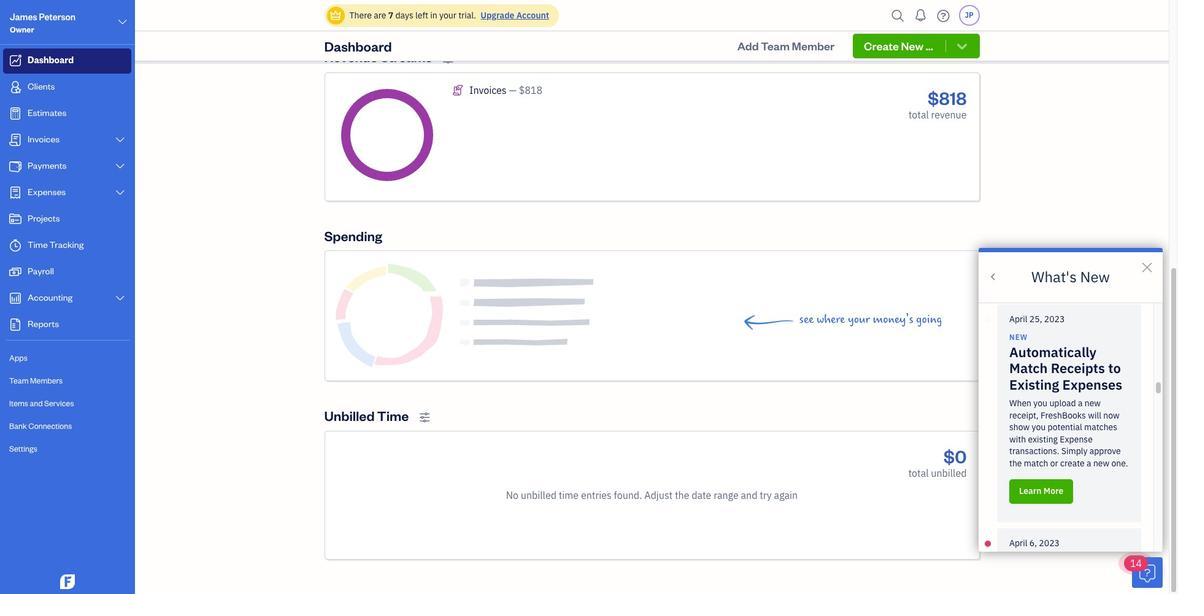 Task type: vqa. For each thing, say whether or not it's contained in the screenshot.
INVOICE PAYMENTS
no



Task type: locate. For each thing, give the bounding box(es) containing it.
you down existing
[[1034, 398, 1048, 409]]

will
[[1089, 410, 1102, 421]]

0 horizontal spatial team
[[9, 376, 29, 386]]

try
[[760, 489, 772, 502]]

unbilled time
[[324, 407, 409, 424]]

add
[[738, 39, 759, 53]]

1 vertical spatial team
[[9, 376, 29, 386]]

chevron large down image for expenses
[[115, 188, 126, 198]]

6,
[[1030, 537, 1038, 549]]

1 vertical spatial a
[[1087, 458, 1092, 469]]

0 vertical spatial invoices
[[470, 84, 507, 96]]

$818 right '—'
[[519, 84, 543, 96]]

bank connections link
[[3, 416, 131, 437]]

adjust
[[645, 489, 673, 502]]

0 vertical spatial a
[[1079, 398, 1083, 409]]

upgrade
[[481, 10, 515, 21]]

7
[[388, 10, 394, 21]]

0 vertical spatial your
[[440, 10, 457, 21]]

chevron large down image inside payments 'link'
[[115, 161, 126, 171]]

1 horizontal spatial and
[[741, 489, 758, 502]]

0 horizontal spatial unbilled
[[521, 489, 557, 502]]

new inside group
[[1081, 267, 1111, 287]]

0 vertical spatial april
[[1010, 314, 1028, 325]]

invoice image
[[8, 134, 23, 146]]

a right upload
[[1079, 398, 1083, 409]]

members
[[30, 376, 63, 386]]

tracking
[[50, 239, 84, 250]]

total left revenue
[[909, 109, 929, 121]]

team inside main element
[[9, 376, 29, 386]]

your right in
[[440, 10, 457, 21]]

team
[[761, 39, 790, 53], [9, 376, 29, 386]]

revenue streams
[[324, 48, 432, 65]]

1 horizontal spatial new
[[1081, 267, 1111, 287]]

new inside dropdown button
[[902, 39, 924, 53]]

0 vertical spatial total
[[909, 109, 929, 121]]

invoices inside main element
[[28, 133, 60, 145]]

…
[[926, 39, 934, 53]]

chevron large down image inside expenses link
[[115, 188, 126, 198]]

team inside button
[[761, 39, 790, 53]]

1 vertical spatial new
[[1094, 458, 1110, 469]]

$0
[[944, 445, 967, 468]]

no
[[506, 489, 519, 502]]

0 vertical spatial time
[[28, 239, 48, 250]]

new automatically match receipts to existing expenses when you upload a new receipt, freshbooks will now show you potential matches with existing expense transactions. simply approve the match or create a new one.
[[1010, 333, 1129, 469]]

invoices for invoices
[[28, 133, 60, 145]]

invoices left '—'
[[470, 84, 507, 96]]

chart image
[[8, 292, 23, 304]]

and inside 'link'
[[30, 398, 43, 408]]

1 vertical spatial time
[[377, 407, 409, 424]]

money image
[[8, 266, 23, 278]]

again
[[775, 489, 798, 502]]

1 vertical spatial your
[[848, 312, 870, 326]]

1 vertical spatial 2023
[[1040, 537, 1060, 549]]

0 vertical spatial new
[[902, 39, 924, 53]]

what's new
[[1032, 267, 1111, 287]]

freshbooks
[[1041, 410, 1087, 421]]

main element
[[0, 0, 166, 594]]

your
[[440, 10, 457, 21], [848, 312, 870, 326]]

create new … button
[[853, 34, 980, 58]]

1 horizontal spatial expenses
[[1063, 375, 1123, 393]]

trial.
[[459, 10, 476, 21]]

1 horizontal spatial team
[[761, 39, 790, 53]]

1 vertical spatial april
[[1010, 537, 1028, 549]]

expenses down payments
[[28, 186, 66, 198]]

invoices
[[470, 84, 507, 96], [28, 133, 60, 145]]

payment image
[[8, 160, 23, 173]]

0 vertical spatial you
[[1034, 398, 1048, 409]]

time left 'unbilled time filters' image
[[377, 407, 409, 424]]

expenses up will at the bottom right
[[1063, 375, 1123, 393]]

new up will at the bottom right
[[1085, 398, 1101, 409]]

dashboard inside main element
[[28, 54, 74, 66]]

james peterson owner
[[10, 11, 76, 34]]

your right where
[[848, 312, 870, 326]]

0 vertical spatial team
[[761, 39, 790, 53]]

1 vertical spatial you
[[1032, 422, 1046, 433]]

0 horizontal spatial time
[[28, 239, 48, 250]]

0 horizontal spatial the
[[675, 489, 690, 502]]

peterson
[[39, 11, 76, 23]]

dashboard up clients
[[28, 54, 74, 66]]

0 vertical spatial unbilled
[[931, 467, 967, 480]]

new
[[902, 39, 924, 53], [1081, 267, 1111, 287]]

time right timer image on the top of the page
[[28, 239, 48, 250]]

2 april from the top
[[1010, 537, 1028, 549]]

the inside new automatically match receipts to existing expenses when you upload a new receipt, freshbooks will now show you potential matches with existing expense transactions. simply approve the match or create a new one.
[[1010, 458, 1022, 469]]

team members link
[[3, 370, 131, 392]]

1 horizontal spatial invoices
[[470, 84, 507, 96]]

total inside $0 total unbilled
[[909, 467, 929, 480]]

revenue streams filters image
[[443, 53, 454, 64]]

add team member button
[[727, 34, 846, 58]]

total left the $0
[[909, 467, 929, 480]]

1 april from the top
[[1010, 314, 1028, 325]]

a right create
[[1087, 458, 1092, 469]]

×
[[1141, 254, 1154, 277]]

1 total from the top
[[909, 109, 929, 121]]

estimates link
[[3, 101, 131, 126]]

april
[[1010, 314, 1028, 325], [1010, 537, 1028, 549]]

0 vertical spatial new
[[1085, 398, 1101, 409]]

learn
[[1020, 485, 1042, 496]]

1 horizontal spatial $818
[[928, 86, 967, 109]]

new left …
[[902, 39, 924, 53]]

1 horizontal spatial a
[[1087, 458, 1092, 469]]

team right add
[[761, 39, 790, 53]]

left
[[416, 10, 428, 21]]

1 horizontal spatial unbilled
[[931, 467, 967, 480]]

unbilled
[[931, 467, 967, 480], [521, 489, 557, 502]]

you
[[1034, 398, 1048, 409], [1032, 422, 1046, 433]]

revenue
[[324, 48, 378, 65]]

more
[[1044, 485, 1064, 496]]

2023
[[1045, 314, 1065, 325], [1040, 537, 1060, 549]]

new
[[1010, 333, 1028, 342]]

projects
[[28, 212, 60, 224]]

1 vertical spatial expenses
[[1063, 375, 1123, 393]]

days
[[396, 10, 414, 21]]

potential
[[1048, 422, 1083, 433]]

2023 right 25,
[[1045, 314, 1065, 325]]

when
[[1010, 398, 1032, 409]]

0 horizontal spatial your
[[440, 10, 457, 21]]

settings link
[[3, 438, 131, 460]]

0 vertical spatial expenses
[[28, 186, 66, 198]]

april left 25,
[[1010, 314, 1028, 325]]

where
[[817, 312, 846, 326]]

new down approve
[[1094, 458, 1110, 469]]

invoices down estimates
[[28, 133, 60, 145]]

0 horizontal spatial dashboard
[[28, 54, 74, 66]]

0 vertical spatial and
[[30, 398, 43, 408]]

—
[[509, 84, 517, 96]]

new right what's on the top of page
[[1081, 267, 1111, 287]]

dashboard down there
[[324, 37, 392, 55]]

invoices link
[[3, 128, 131, 153]]

0 horizontal spatial a
[[1079, 398, 1083, 409]]

and left try
[[741, 489, 758, 502]]

the left match
[[1010, 458, 1022, 469]]

1 vertical spatial total
[[909, 467, 929, 480]]

1 vertical spatial and
[[741, 489, 758, 502]]

and right 'items'
[[30, 398, 43, 408]]

unbilled inside $0 total unbilled
[[931, 467, 967, 480]]

jp button
[[959, 5, 980, 26]]

receipt,
[[1010, 410, 1039, 421]]

team up 'items'
[[9, 376, 29, 386]]

0 horizontal spatial and
[[30, 398, 43, 408]]

new
[[1085, 398, 1101, 409], [1094, 458, 1110, 469]]

1 vertical spatial invoices
[[28, 133, 60, 145]]

create
[[1061, 458, 1085, 469]]

0 vertical spatial 2023
[[1045, 314, 1065, 325]]

0 vertical spatial the
[[1010, 458, 1022, 469]]

payments link
[[3, 154, 131, 179]]

add team member
[[738, 39, 835, 53]]

1 vertical spatial unbilled
[[521, 489, 557, 502]]

0 horizontal spatial expenses
[[28, 186, 66, 198]]

you up existing
[[1032, 422, 1046, 433]]

in
[[431, 10, 438, 21]]

$818 down chevrondown icon
[[928, 86, 967, 109]]

report image
[[8, 319, 23, 331]]

2023 right 6,
[[1040, 537, 1060, 549]]

spending
[[324, 227, 382, 244]]

1 vertical spatial new
[[1081, 267, 1111, 287]]

chevron large down image for accounting
[[115, 293, 126, 303]]

× button
[[1141, 254, 1154, 277]]

$818
[[519, 84, 543, 96], [928, 86, 967, 109]]

chevron large down image inside accounting link
[[115, 293, 126, 303]]

1 vertical spatial the
[[675, 489, 690, 502]]

new for what's
[[1081, 267, 1111, 287]]

0 horizontal spatial new
[[902, 39, 924, 53]]

the left date
[[675, 489, 690, 502]]

2 total from the top
[[909, 467, 929, 480]]

april left 6,
[[1010, 537, 1028, 549]]

james
[[10, 11, 37, 23]]

dashboard image
[[8, 55, 23, 67]]

0 horizontal spatial invoices
[[28, 133, 60, 145]]

total for $0
[[909, 467, 929, 480]]

clients
[[28, 80, 55, 92]]

total inside the $818 total revenue
[[909, 109, 929, 121]]

14 button
[[1125, 556, 1163, 588]]

chevron large down image
[[117, 15, 128, 29], [115, 161, 126, 171], [115, 188, 126, 198], [115, 293, 126, 303]]

total
[[909, 109, 929, 121], [909, 467, 929, 480]]

1 horizontal spatial the
[[1010, 458, 1022, 469]]



Task type: describe. For each thing, give the bounding box(es) containing it.
going
[[917, 312, 943, 326]]

expenses inside expenses link
[[28, 186, 66, 198]]

unbilled time filters image
[[419, 412, 431, 423]]

create new …
[[864, 39, 934, 53]]

14
[[1131, 557, 1143, 570]]

1 horizontal spatial your
[[848, 312, 870, 326]]

2023 for april 25, 2023
[[1045, 314, 1065, 325]]

or
[[1051, 458, 1059, 469]]

learn more button
[[1010, 479, 1074, 504]]

time
[[559, 489, 579, 502]]

jp
[[965, 10, 974, 20]]

now
[[1104, 410, 1120, 421]]

expenses inside new automatically match receipts to existing expenses when you upload a new receipt, freshbooks will now show you potential matches with existing expense transactions. simply approve the match or create a new one.
[[1063, 375, 1123, 393]]

april 6, 2023
[[1010, 537, 1060, 549]]

clients link
[[3, 75, 131, 100]]

no unbilled time entries found. adjust the date range and try again
[[506, 489, 798, 502]]

items and services link
[[3, 393, 131, 414]]

time tracking link
[[3, 233, 131, 258]]

april for april 6, 2023
[[1010, 537, 1028, 549]]

items
[[9, 398, 28, 408]]

member
[[792, 39, 835, 53]]

are
[[374, 10, 386, 21]]

account
[[517, 10, 549, 21]]

chevron large down image
[[115, 135, 126, 145]]

total for $818
[[909, 109, 929, 121]]

time inside main element
[[28, 239, 48, 250]]

estimates
[[28, 107, 67, 118]]

freshbooks image
[[58, 575, 77, 589]]

payroll link
[[3, 260, 131, 285]]

1 horizontal spatial time
[[377, 407, 409, 424]]

crown image
[[329, 9, 342, 22]]

dashboard link
[[3, 48, 131, 74]]

payments
[[28, 160, 67, 171]]

estimate image
[[8, 107, 23, 120]]

invoices for invoices — $818
[[470, 84, 507, 96]]

revenue
[[932, 109, 967, 121]]

entries
[[581, 489, 612, 502]]

accounting link
[[3, 286, 131, 311]]

there are 7 days left in your trial. upgrade account
[[350, 10, 549, 21]]

show
[[1010, 422, 1030, 433]]

match
[[1010, 359, 1048, 377]]

april for april 25, 2023
[[1010, 314, 1028, 325]]

upload
[[1050, 398, 1077, 409]]

transactions.
[[1010, 446, 1060, 457]]

one.
[[1112, 458, 1129, 469]]

what's new group
[[979, 248, 1163, 594]]

what's
[[1032, 267, 1077, 287]]

see
[[800, 312, 814, 326]]

unbilled
[[324, 407, 375, 424]]

expense
[[1060, 434, 1093, 445]]

match
[[1024, 458, 1049, 469]]

bank
[[9, 421, 27, 431]]

projects link
[[3, 207, 131, 232]]

time tracking
[[28, 239, 84, 250]]

1 horizontal spatial dashboard
[[324, 37, 392, 55]]

new for create
[[902, 39, 924, 53]]

simply
[[1062, 446, 1088, 457]]

expense image
[[8, 187, 23, 199]]

approve
[[1090, 446, 1121, 457]]

apps link
[[3, 347, 131, 369]]

reports
[[28, 318, 59, 330]]

search image
[[889, 6, 908, 25]]

money's
[[873, 312, 914, 326]]

go to help image
[[934, 6, 954, 25]]

timer image
[[8, 239, 23, 252]]

range
[[714, 489, 739, 502]]

$818 inside the $818 total revenue
[[928, 86, 967, 109]]

apps
[[9, 353, 27, 363]]

automatically
[[1010, 343, 1097, 361]]

upgrade account link
[[478, 10, 549, 21]]

owner
[[10, 25, 34, 34]]

client image
[[8, 81, 23, 93]]

payroll
[[28, 265, 54, 277]]

there
[[350, 10, 372, 21]]

notifications image
[[911, 3, 931, 28]]

see where your money's going
[[800, 312, 943, 326]]

2023 for april 6, 2023
[[1040, 537, 1060, 549]]

project image
[[8, 213, 23, 225]]

accounting
[[28, 292, 73, 303]]

bank connections
[[9, 421, 72, 431]]

connections
[[28, 421, 72, 431]]

items and services
[[9, 398, 74, 408]]

25,
[[1030, 314, 1043, 325]]

streams
[[380, 48, 432, 65]]

chevrondown image
[[956, 40, 970, 52]]

receipts
[[1051, 359, 1106, 377]]

$818 total revenue
[[909, 86, 967, 121]]

date
[[692, 489, 712, 502]]

invoices — $818
[[470, 84, 543, 96]]

existing
[[1010, 375, 1060, 393]]

chevron large down image for payments
[[115, 161, 126, 171]]

april 25, 2023
[[1010, 314, 1065, 325]]

resource center badge image
[[1133, 557, 1163, 588]]

existing
[[1029, 434, 1058, 445]]

matches
[[1085, 422, 1118, 433]]

$0 total unbilled
[[909, 445, 967, 480]]

learn more
[[1020, 485, 1064, 496]]

0 horizontal spatial $818
[[519, 84, 543, 96]]



